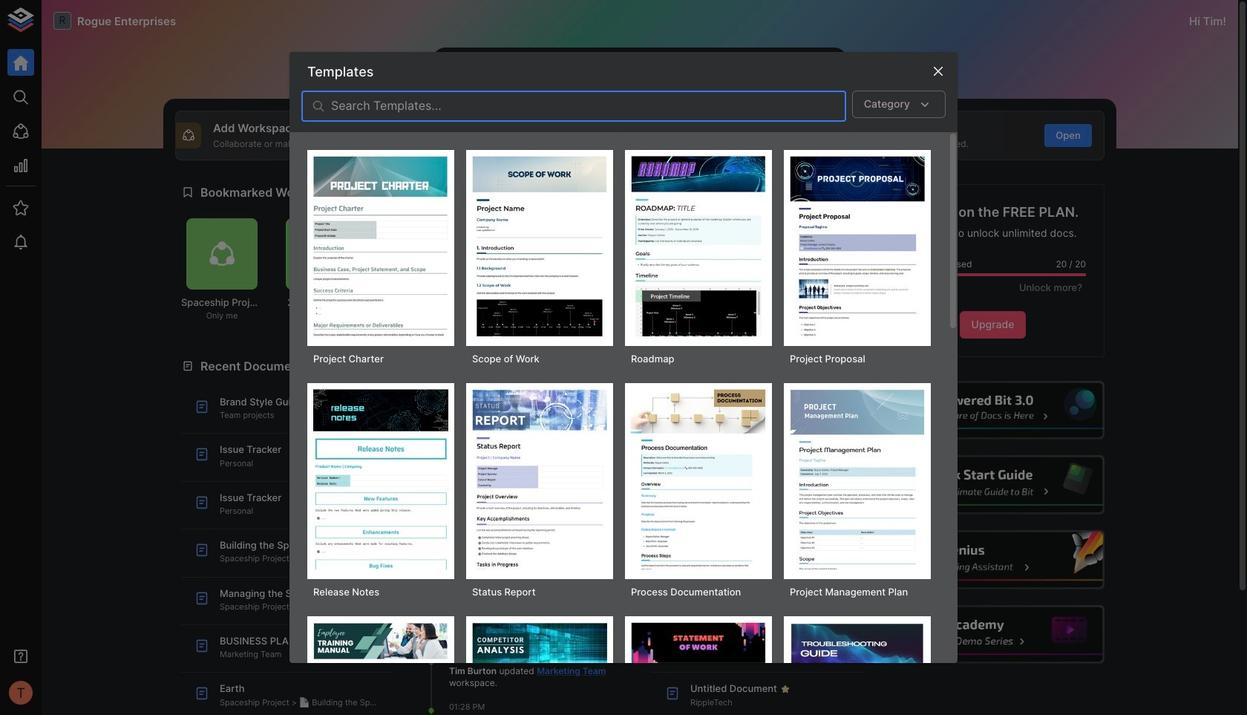 Task type: describe. For each thing, give the bounding box(es) containing it.
2 help image from the top
[[882, 456, 1105, 515]]

employee training manual image
[[313, 623, 449, 715]]

competitor research report image
[[472, 623, 607, 715]]

project proposal image
[[790, 156, 925, 336]]

1 help image from the top
[[882, 381, 1105, 440]]

process documentation image
[[631, 389, 766, 570]]



Task type: vqa. For each thing, say whether or not it's contained in the screenshot.
Workspace Name text box
no



Task type: locate. For each thing, give the bounding box(es) containing it.
roadmap image
[[631, 156, 766, 336]]

dialog
[[290, 52, 958, 715]]

release notes image
[[313, 389, 449, 570]]

statement of work image
[[631, 623, 766, 715]]

scope of work image
[[472, 156, 607, 336]]

help image
[[882, 381, 1105, 440], [882, 456, 1105, 515], [882, 530, 1105, 589], [882, 605, 1105, 664]]

troubleshooting guide image
[[790, 623, 925, 715]]

project management plan image
[[790, 389, 925, 570]]

Search Templates... text field
[[331, 91, 846, 122]]

status report image
[[472, 389, 607, 570]]

3 help image from the top
[[882, 530, 1105, 589]]

4 help image from the top
[[882, 605, 1105, 664]]

project charter image
[[313, 156, 449, 336]]



